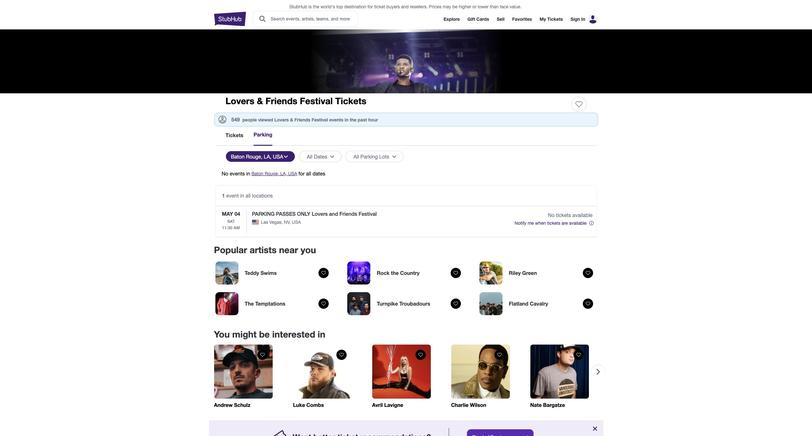Task type: locate. For each thing, give the bounding box(es) containing it.
usa right nv, at bottom
[[292, 220, 301, 225]]

lovers
[[226, 96, 254, 106], [274, 117, 289, 122], [312, 211, 328, 217]]

for left ticket
[[368, 4, 373, 9]]

and right 'buyers'
[[401, 4, 409, 9]]

you
[[301, 245, 316, 255]]

no up notify me when tickets are available
[[548, 213, 555, 218]]

all inside button
[[354, 154, 359, 160]]

all
[[307, 154, 313, 160], [354, 154, 359, 160]]

2 horizontal spatial tickets
[[547, 16, 563, 22]]

the right rock
[[391, 270, 399, 276]]

1 vertical spatial all
[[246, 193, 251, 199]]

and right only
[[329, 211, 338, 217]]

tickets left are
[[547, 221, 560, 226]]

festival inside 549 people viewed lovers & friends festival events in the past hour
[[312, 117, 328, 122]]

0 vertical spatial la,
[[264, 154, 272, 160]]

rouge, inside "button"
[[246, 154, 262, 160]]

0 horizontal spatial la,
[[264, 154, 272, 160]]

0 vertical spatial usa
[[273, 154, 283, 160]]

my tickets
[[540, 16, 563, 22]]

all left dates
[[306, 171, 311, 177]]

hour
[[368, 117, 378, 122]]

in left 'past'
[[345, 117, 349, 122]]

all dates
[[307, 154, 327, 160]]

1 vertical spatial parking
[[361, 154, 378, 160]]

nate bargatze link
[[530, 345, 589, 409]]

0 vertical spatial tickets
[[547, 16, 563, 22]]

1 vertical spatial friends
[[294, 117, 310, 122]]

all left lots
[[354, 154, 359, 160]]

& up viewed
[[257, 96, 263, 106]]

0 horizontal spatial and
[[329, 211, 338, 217]]

2 vertical spatial festival
[[359, 211, 377, 217]]

baton rouge, la, usa button down baton rouge, la, usa on the left of page
[[252, 171, 297, 177]]

the inside 549 people viewed lovers & friends festival events in the past hour
[[350, 117, 357, 122]]

usa inside no events in baton rouge, la, usa for all dates
[[288, 171, 297, 176]]

no tickets available
[[548, 213, 593, 218]]

ticket
[[374, 4, 385, 9]]

2 vertical spatial usa
[[292, 220, 301, 225]]

1 vertical spatial no
[[548, 213, 555, 218]]

popular
[[214, 245, 247, 255]]

friends
[[266, 96, 297, 106], [294, 117, 310, 122], [340, 211, 357, 217]]

la, inside baton rouge, la, usa "button"
[[264, 154, 272, 160]]

cavalry
[[530, 301, 548, 307]]

tooltip image
[[589, 221, 594, 226]]

friends inside 549 people viewed lovers & friends festival events in the past hour
[[294, 117, 310, 122]]

0 vertical spatial baton
[[231, 154, 245, 160]]

higher
[[459, 4, 471, 9]]

lovers right viewed
[[274, 117, 289, 122]]

tickets up are
[[556, 213, 571, 218]]

no up 1
[[222, 171, 228, 177]]

wilson
[[470, 402, 486, 409]]

sell
[[497, 16, 505, 22]]

0 horizontal spatial for
[[299, 171, 305, 177]]

usa inside baton rouge, la, usa "button"
[[273, 154, 283, 160]]

1 vertical spatial events
[[230, 171, 245, 177]]

1 vertical spatial usa
[[288, 171, 297, 176]]

0 vertical spatial be
[[453, 4, 458, 9]]

1 horizontal spatial be
[[453, 4, 458, 9]]

all left dates
[[307, 154, 313, 160]]

for
[[368, 4, 373, 9], [299, 171, 305, 177]]

1 vertical spatial available
[[569, 221, 587, 226]]

0 horizontal spatial be
[[259, 329, 270, 340]]

turnpike troubadours link
[[346, 291, 466, 317]]

events inside 549 people viewed lovers & friends festival events in the past hour
[[329, 117, 343, 122]]

1 vertical spatial the
[[350, 117, 357, 122]]

green
[[522, 270, 537, 276]]

rouge, inside no events in baton rouge, la, usa for all dates
[[265, 171, 279, 176]]

events up event
[[230, 171, 245, 177]]

lovers inside 549 people viewed lovers & friends festival events in the past hour
[[274, 117, 289, 122]]

1 vertical spatial baton
[[252, 171, 264, 176]]

when
[[535, 221, 546, 226]]

buyers
[[386, 4, 400, 9]]

1 horizontal spatial baton
[[252, 171, 264, 176]]

parking
[[252, 211, 275, 217]]

interested
[[272, 329, 315, 340]]

tickets
[[547, 16, 563, 22], [335, 96, 367, 106], [226, 132, 243, 138]]

usa up no events in baton rouge, la, usa for all dates
[[273, 154, 283, 160]]

might
[[232, 329, 257, 340]]

baton rouge, la, usa button
[[226, 151, 295, 162], [252, 171, 297, 177]]

1 horizontal spatial lovers
[[274, 117, 289, 122]]

favorites
[[512, 16, 532, 22]]

1 horizontal spatial all
[[306, 171, 311, 177]]

gift
[[468, 16, 475, 22]]

1 horizontal spatial and
[[401, 4, 409, 9]]

1 horizontal spatial all
[[354, 154, 359, 160]]

the
[[313, 4, 319, 9], [350, 117, 357, 122], [391, 270, 399, 276]]

dates
[[314, 154, 327, 160]]

swims
[[261, 270, 277, 276]]

baton
[[231, 154, 245, 160], [252, 171, 264, 176]]

luke combs link
[[293, 345, 352, 409]]

usa for la,
[[273, 154, 283, 160]]

la,
[[264, 154, 272, 160], [280, 171, 287, 176]]

teddy
[[245, 270, 259, 276]]

rouge,
[[246, 154, 262, 160], [265, 171, 279, 176]]

country
[[400, 270, 420, 276]]

1 horizontal spatial parking
[[361, 154, 378, 160]]

riley green link
[[478, 261, 598, 286]]

1 vertical spatial festival
[[312, 117, 328, 122]]

baton rouge, la, usa button up no events in baton rouge, la, usa for all dates
[[226, 151, 295, 162]]

world's
[[321, 4, 335, 9]]

for left dates
[[299, 171, 305, 177]]

parking down viewed
[[254, 132, 272, 138]]

schulz
[[234, 402, 250, 409]]

be right might in the bottom left of the page
[[259, 329, 270, 340]]

1 vertical spatial rouge,
[[265, 171, 279, 176]]

0 horizontal spatial all
[[246, 193, 251, 199]]

destination
[[344, 4, 366, 9]]

0 horizontal spatial parking
[[254, 132, 272, 138]]

charlie wilson
[[451, 402, 486, 409]]

lower
[[478, 4, 489, 9]]

0 horizontal spatial baton
[[231, 154, 245, 160]]

rouge, down baton rouge, la, usa on the left of page
[[265, 171, 279, 176]]

2 horizontal spatial the
[[391, 270, 399, 276]]

0 vertical spatial tickets
[[556, 213, 571, 218]]

tickets right my
[[547, 16, 563, 22]]

value.
[[510, 4, 522, 9]]

549
[[231, 116, 240, 122]]

notify me when tickets are available
[[515, 221, 587, 226]]

lovers right only
[[312, 211, 328, 217]]

1 horizontal spatial for
[[368, 4, 373, 9]]

1 horizontal spatial tickets
[[335, 96, 367, 106]]

2 horizontal spatial lovers
[[312, 211, 328, 217]]

or
[[473, 4, 477, 9]]

0 horizontal spatial no
[[222, 171, 228, 177]]

turnpike
[[377, 301, 398, 307]]

la, down baton rouge, la, usa on the left of page
[[280, 171, 287, 176]]

the left 'past'
[[350, 117, 357, 122]]

parking
[[254, 132, 272, 138], [361, 154, 378, 160]]

available down no tickets available
[[569, 221, 587, 226]]

available inside button
[[569, 221, 587, 226]]

0 horizontal spatial the
[[313, 4, 319, 9]]

notify
[[515, 221, 527, 226]]

lovers up the 549
[[226, 96, 254, 106]]

events left 'past'
[[329, 117, 343, 122]]

lovers for parking
[[312, 211, 328, 217]]

1 vertical spatial lovers
[[274, 117, 289, 122]]

04
[[235, 211, 240, 217]]

avril lavigne
[[372, 402, 403, 409]]

avril
[[372, 402, 383, 409]]

in inside 549 people viewed lovers & friends festival events in the past hour
[[345, 117, 349, 122]]

parking left lots
[[361, 154, 378, 160]]

1 vertical spatial &
[[290, 117, 293, 122]]

all
[[306, 171, 311, 177], [246, 193, 251, 199]]

parking inside button
[[361, 154, 378, 160]]

0 vertical spatial baton rouge, la, usa button
[[226, 151, 295, 162]]

in right event
[[240, 193, 244, 199]]

1 vertical spatial tickets
[[547, 221, 560, 226]]

us national flag image
[[252, 220, 259, 225]]

1 horizontal spatial events
[[329, 117, 343, 122]]

1 vertical spatial and
[[329, 211, 338, 217]]

0 horizontal spatial rouge,
[[246, 154, 262, 160]]

2 vertical spatial the
[[391, 270, 399, 276]]

0 vertical spatial lovers
[[226, 96, 254, 106]]

&
[[257, 96, 263, 106], [290, 117, 293, 122]]

1 horizontal spatial rouge,
[[265, 171, 279, 176]]

festival
[[300, 96, 333, 106], [312, 117, 328, 122], [359, 211, 377, 217]]

andrew
[[214, 402, 233, 409]]

be right may
[[453, 4, 458, 9]]

notify me when tickets are available button
[[515, 219, 594, 227]]

all for all dates
[[307, 154, 313, 160]]

Search events, artists, teams, and more field
[[270, 15, 352, 22]]

0 horizontal spatial &
[[257, 96, 263, 106]]

2 vertical spatial tickets
[[226, 132, 243, 138]]

past
[[358, 117, 367, 122]]

usa left dates
[[288, 171, 297, 176]]

friends for viewed
[[294, 117, 310, 122]]

luke
[[293, 402, 305, 409]]

1 vertical spatial la,
[[280, 171, 287, 176]]

0 horizontal spatial tickets
[[226, 132, 243, 138]]

tickets up 'past'
[[335, 96, 367, 106]]

0 horizontal spatial all
[[307, 154, 313, 160]]

available up tooltip icon
[[573, 213, 593, 218]]

0 vertical spatial all
[[306, 171, 311, 177]]

0 vertical spatial events
[[329, 117, 343, 122]]

1 horizontal spatial no
[[548, 213, 555, 218]]

0 horizontal spatial lovers
[[226, 96, 254, 106]]

be
[[453, 4, 458, 9], [259, 329, 270, 340]]

1 all from the left
[[307, 154, 313, 160]]

rouge, up no events in baton rouge, la, usa for all dates
[[246, 154, 262, 160]]

lovers for 549
[[274, 117, 289, 122]]

1 horizontal spatial &
[[290, 117, 293, 122]]

bargatze
[[543, 402, 565, 409]]

& down lovers & friends festival tickets
[[290, 117, 293, 122]]

1 vertical spatial for
[[299, 171, 305, 177]]

event
[[226, 193, 239, 199]]

0 vertical spatial rouge,
[[246, 154, 262, 160]]

stubhub image
[[214, 11, 246, 27]]

2 vertical spatial lovers
[[312, 211, 328, 217]]

1 horizontal spatial the
[[350, 117, 357, 122]]

2 vertical spatial friends
[[340, 211, 357, 217]]

1 horizontal spatial la,
[[280, 171, 287, 176]]

tickets down the 549
[[226, 132, 243, 138]]

0 vertical spatial no
[[222, 171, 228, 177]]

1 vertical spatial tickets
[[335, 96, 367, 106]]

2 all from the left
[[354, 154, 359, 160]]

la, up no events in baton rouge, la, usa for all dates
[[264, 154, 272, 160]]

passes
[[276, 211, 296, 217]]

all left locations
[[246, 193, 251, 199]]

the right is
[[313, 4, 319, 9]]

popular artists near you
[[214, 245, 316, 255]]

usa
[[273, 154, 283, 160], [288, 171, 297, 176], [292, 220, 301, 225]]

rock the country
[[377, 270, 420, 276]]



Task type: vqa. For each thing, say whether or not it's contained in the screenshot.
right 'and'
yes



Task type: describe. For each thing, give the bounding box(es) containing it.
may
[[443, 4, 451, 9]]

sign in
[[571, 16, 585, 22]]

1 vertical spatial be
[[259, 329, 270, 340]]

las
[[261, 220, 268, 225]]

festival for &
[[312, 117, 328, 122]]

0 vertical spatial parking
[[254, 132, 272, 138]]

in right interested in the left of the page
[[318, 329, 325, 340]]

am
[[234, 226, 240, 231]]

nate bargatze
[[530, 402, 565, 409]]

are
[[562, 221, 568, 226]]

luke combs
[[293, 402, 324, 409]]

sign
[[571, 16, 580, 22]]

you
[[214, 329, 230, 340]]

0 vertical spatial festival
[[300, 96, 333, 106]]

charlie
[[451, 402, 469, 409]]

sell link
[[497, 16, 505, 22]]

face
[[500, 4, 509, 9]]

rock the country link
[[346, 261, 466, 286]]

no for no events in baton rouge, la, usa for all dates
[[222, 171, 228, 177]]

all parking lots button
[[346, 151, 404, 162]]

nate
[[530, 402, 542, 409]]

no for no tickets available
[[548, 213, 555, 218]]

andrew schulz
[[214, 402, 250, 409]]

near
[[279, 245, 298, 255]]

no events in baton rouge, la, usa for all dates
[[222, 171, 325, 177]]

gift cards link
[[468, 16, 489, 22]]

la, inside no events in baton rouge, la, usa for all dates
[[280, 171, 287, 176]]

las vegas, nv, usa
[[261, 220, 301, 225]]

0 vertical spatial the
[[313, 4, 319, 9]]

sign in link
[[571, 16, 585, 22]]

avril lavigne link
[[372, 345, 431, 409]]

549 people viewed lovers & friends festival events in the past hour
[[231, 116, 378, 122]]

troubadours
[[399, 301, 430, 307]]

gift cards
[[468, 16, 489, 22]]

sat
[[227, 219, 235, 224]]

1
[[222, 193, 225, 199]]

festival for and
[[359, 211, 377, 217]]

artists
[[250, 245, 277, 255]]

temptations
[[255, 301, 285, 307]]

in down baton rouge, la, usa on the left of page
[[246, 171, 250, 177]]

andrew schulz link
[[214, 345, 273, 409]]

favorites link
[[512, 16, 532, 22]]

explore
[[444, 16, 460, 22]]

charlie wilson link
[[451, 345, 510, 409]]

0 vertical spatial for
[[368, 4, 373, 9]]

the temptations link
[[214, 291, 334, 317]]

riley green
[[509, 270, 537, 276]]

teddy swims
[[245, 270, 277, 276]]

parking passes only lovers and friends festival
[[252, 211, 377, 217]]

viewed
[[258, 117, 273, 122]]

stubhub is the world's top destination for ticket buyers and resellers. prices may be higher or lower than face value.
[[289, 4, 522, 9]]

cards
[[476, 16, 489, 22]]

lovers & friends festival tickets
[[226, 96, 367, 106]]

all for all parking lots
[[354, 154, 359, 160]]

locations
[[252, 193, 273, 199]]

may 04 sat 11:30 am
[[222, 211, 240, 231]]

0 vertical spatial &
[[257, 96, 263, 106]]

my tickets link
[[540, 16, 563, 22]]

the
[[245, 301, 254, 307]]

0 vertical spatial available
[[573, 213, 593, 218]]

all parking lots
[[354, 154, 389, 160]]

all inside 1 event in all locations
[[246, 193, 251, 199]]

vegas,
[[269, 220, 283, 225]]

lots
[[379, 154, 389, 160]]

combs
[[306, 402, 324, 409]]

than
[[490, 4, 499, 9]]

flatland
[[509, 301, 529, 307]]

is
[[308, 4, 312, 9]]

in inside 1 event in all locations
[[240, 193, 244, 199]]

you might be interested in
[[214, 329, 325, 340]]

tickets inside button
[[547, 221, 560, 226]]

the temptations
[[245, 301, 285, 307]]

turnpike troubadours
[[377, 301, 430, 307]]

top
[[336, 4, 343, 9]]

explore link
[[444, 16, 460, 22]]

friends for only
[[340, 211, 357, 217]]

dates
[[313, 171, 325, 177]]

11:30
[[222, 226, 233, 231]]

resellers.
[[410, 4, 428, 9]]

1 vertical spatial baton rouge, la, usa button
[[252, 171, 297, 177]]

me
[[528, 221, 534, 226]]

0 vertical spatial and
[[401, 4, 409, 9]]

stubhub
[[289, 4, 307, 9]]

usa for nv,
[[292, 220, 301, 225]]

flatland cavalry link
[[478, 291, 598, 317]]

baton rouge, la, usa
[[231, 154, 283, 160]]

0 vertical spatial friends
[[266, 96, 297, 106]]

riley
[[509, 270, 521, 276]]

0 horizontal spatial events
[[230, 171, 245, 177]]

in
[[581, 16, 585, 22]]

& inside 549 people viewed lovers & friends festival events in the past hour
[[290, 117, 293, 122]]

baton inside no events in baton rouge, la, usa for all dates
[[252, 171, 264, 176]]

rock
[[377, 270, 390, 276]]

teddy swims link
[[214, 261, 334, 286]]

my
[[540, 16, 546, 22]]



